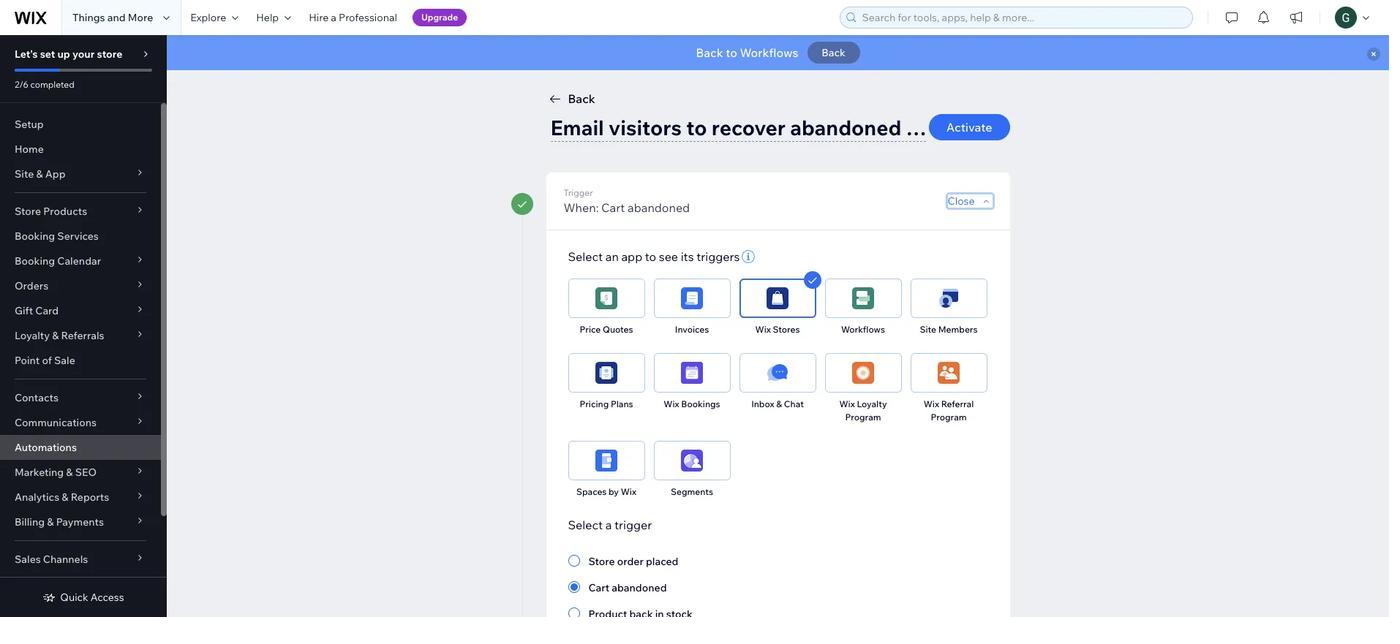 Task type: vqa. For each thing, say whether or not it's contained in the screenshot.
"its"
yes



Task type: describe. For each thing, give the bounding box(es) containing it.
category image for invoices
[[681, 288, 703, 310]]

category image for bookings
[[681, 362, 703, 384]]

back to workflows alert
[[167, 35, 1390, 70]]

professional
[[339, 11, 397, 24]]

email
[[551, 115, 604, 140]]

completed
[[30, 79, 74, 90]]

inbox & chat
[[752, 399, 804, 410]]

site & app
[[15, 168, 66, 181]]

category image for referral
[[938, 362, 960, 384]]

2 vertical spatial to
[[645, 250, 656, 264]]

0 vertical spatial abandoned
[[790, 115, 902, 140]]

category image for quotes
[[596, 288, 618, 310]]

trigger
[[615, 518, 652, 533]]

category image for pricing plans
[[596, 362, 618, 384]]

gift card button
[[0, 299, 161, 323]]

point of sale
[[15, 354, 75, 367]]

hire
[[309, 11, 329, 24]]

cart inside trigger when: cart abandoned
[[602, 200, 625, 215]]

home
[[15, 143, 44, 156]]

inbox
[[752, 399, 775, 410]]

when:
[[564, 200, 599, 215]]

channels
[[43, 553, 88, 566]]

to inside back to workflows alert
[[726, 45, 738, 60]]

store for store order placed
[[589, 555, 615, 569]]

icon image for members
[[938, 288, 960, 310]]

abandoned inside "option group"
[[612, 582, 667, 595]]

analytics
[[15, 491, 59, 504]]

invoices
[[675, 324, 709, 335]]

billing
[[15, 516, 45, 529]]

email visitors to recover abandoned carts
[[551, 115, 956, 140]]

your
[[72, 48, 95, 61]]

payments
[[56, 516, 104, 529]]

analytics & reports button
[[0, 485, 161, 510]]

abandoned inside trigger when: cart abandoned
[[628, 200, 690, 215]]

booking calendar button
[[0, 249, 161, 274]]

1 vertical spatial workflows
[[841, 324, 885, 335]]

bookings
[[681, 399, 720, 410]]

price
[[580, 324, 601, 335]]

referral
[[942, 399, 974, 410]]

sale
[[54, 354, 75, 367]]

hire a professional
[[309, 11, 397, 24]]

loyalty & referrals button
[[0, 323, 161, 348]]

upgrade
[[421, 12, 458, 23]]

hire a professional link
[[300, 0, 406, 35]]

setup link
[[0, 112, 161, 137]]

marketing & seo
[[15, 466, 97, 479]]

wix for wix loyalty program
[[840, 399, 855, 410]]

calendar
[[57, 255, 101, 268]]

& for analytics
[[62, 491, 68, 504]]

spaces
[[577, 487, 607, 498]]

trigger
[[564, 187, 593, 198]]

2/6 completed
[[15, 79, 74, 90]]

select for select a trigger
[[568, 518, 603, 533]]

booking services
[[15, 230, 99, 243]]

carts
[[906, 115, 956, 140]]

contacts
[[15, 391, 59, 405]]

setup
[[15, 118, 44, 131]]

quick access
[[60, 591, 124, 604]]

store products
[[15, 205, 87, 218]]

orders
[[15, 280, 48, 293]]

wix for wix referral program
[[924, 399, 940, 410]]

help button
[[248, 0, 300, 35]]

booking services link
[[0, 224, 161, 249]]

order
[[617, 555, 644, 569]]

select an app to see its triggers
[[568, 250, 740, 264]]

wix referral program
[[924, 399, 974, 423]]

wix for wix stores
[[756, 324, 771, 335]]

site members
[[920, 324, 978, 335]]

cart inside "option group"
[[589, 582, 610, 595]]

& for site
[[36, 168, 43, 181]]

sales channels button
[[0, 547, 161, 572]]

store for store products
[[15, 205, 41, 218]]

category image up segments
[[681, 450, 703, 472]]

orders button
[[0, 274, 161, 299]]

reports
[[71, 491, 109, 504]]

site for site members
[[920, 324, 937, 335]]

up
[[57, 48, 70, 61]]

marketing
[[15, 466, 64, 479]]

store products button
[[0, 199, 161, 224]]

wix bookings
[[664, 399, 720, 410]]

site & app button
[[0, 162, 161, 187]]

chat
[[784, 399, 804, 410]]

analytics & reports
[[15, 491, 109, 504]]

plans
[[611, 399, 633, 410]]

category image for wix loyalty program
[[852, 362, 874, 384]]

services
[[57, 230, 99, 243]]

option group containing store order placed
[[568, 552, 988, 618]]

spaces by wix
[[577, 487, 637, 498]]

pricing plans
[[580, 399, 633, 410]]



Task type: locate. For each thing, give the bounding box(es) containing it.
wix left stores
[[756, 324, 771, 335]]

quotes
[[603, 324, 633, 335]]

program inside wix loyalty program
[[845, 412, 881, 423]]

1 vertical spatial loyalty
[[857, 399, 887, 410]]

to
[[726, 45, 738, 60], [687, 115, 707, 140], [645, 250, 656, 264]]

wix left referral
[[924, 399, 940, 410]]

wix right chat
[[840, 399, 855, 410]]

a for hire
[[331, 11, 337, 24]]

things
[[72, 11, 105, 24]]

a right the hire
[[331, 11, 337, 24]]

& left app at the left
[[36, 168, 43, 181]]

program for loyalty
[[845, 412, 881, 423]]

category image up referral
[[938, 362, 960, 384]]

workflows inside alert
[[740, 45, 799, 60]]

wix right by on the left of the page
[[621, 487, 637, 498]]

1 vertical spatial to
[[687, 115, 707, 140]]

cart
[[602, 200, 625, 215], [589, 582, 610, 595]]

0 vertical spatial workflows
[[740, 45, 799, 60]]

0 horizontal spatial to
[[645, 250, 656, 264]]

program inside wix referral program
[[931, 412, 967, 423]]

abandoned
[[790, 115, 902, 140], [628, 200, 690, 215], [612, 582, 667, 595]]

booking
[[15, 230, 55, 243], [15, 255, 55, 268]]

1 horizontal spatial to
[[687, 115, 707, 140]]

category image
[[596, 288, 618, 310], [767, 288, 789, 310], [681, 362, 703, 384], [938, 362, 960, 384], [596, 450, 618, 472], [681, 450, 703, 472]]

products
[[43, 205, 87, 218]]

& left seo
[[66, 466, 73, 479]]

recover
[[712, 115, 786, 140]]

2 booking from the top
[[15, 255, 55, 268]]

wix inside wix referral program
[[924, 399, 940, 410]]

1 vertical spatial store
[[589, 555, 615, 569]]

trigger when: cart abandoned
[[564, 187, 690, 215]]

a left trigger
[[606, 518, 612, 533]]

upgrade button
[[413, 9, 467, 26]]

1 horizontal spatial site
[[920, 324, 937, 335]]

& left chat
[[777, 399, 782, 410]]

cart right when:
[[602, 200, 625, 215]]

store inside popup button
[[15, 205, 41, 218]]

communications button
[[0, 410, 161, 435]]

set
[[40, 48, 55, 61]]

activate
[[947, 120, 993, 135]]

store
[[15, 205, 41, 218], [589, 555, 615, 569]]

1 vertical spatial booking
[[15, 255, 55, 268]]

1 select from the top
[[568, 250, 603, 264]]

booking for booking calendar
[[15, 255, 55, 268]]

wix loyalty program
[[840, 399, 887, 423]]

back button
[[808, 42, 860, 64], [546, 90, 595, 108]]

booking calendar
[[15, 255, 101, 268]]

& for billing
[[47, 516, 54, 529]]

members
[[939, 324, 978, 335]]

select
[[568, 250, 603, 264], [568, 518, 603, 533]]

gift
[[15, 304, 33, 318]]

category image up price quotes
[[596, 288, 618, 310]]

0 vertical spatial a
[[331, 11, 337, 24]]

pricing
[[580, 399, 609, 410]]

card
[[35, 304, 59, 318]]

cart down store order placed
[[589, 582, 610, 595]]

& inside popup button
[[62, 491, 68, 504]]

2 select from the top
[[568, 518, 603, 533]]

icon image
[[938, 288, 960, 310], [767, 362, 789, 384]]

2 program from the left
[[931, 412, 967, 423]]

& for inbox
[[777, 399, 782, 410]]

quick access button
[[43, 591, 124, 604]]

contacts button
[[0, 386, 161, 410]]

category image for workflows
[[852, 288, 874, 310]]

icon image for &
[[767, 362, 789, 384]]

price quotes
[[580, 324, 633, 335]]

wix inside wix loyalty program
[[840, 399, 855, 410]]

1 horizontal spatial program
[[931, 412, 967, 423]]

segments
[[671, 487, 713, 498]]

1 horizontal spatial back button
[[808, 42, 860, 64]]

0 vertical spatial loyalty
[[15, 329, 50, 342]]

quick
[[60, 591, 88, 604]]

site for site & app
[[15, 168, 34, 181]]

wix for wix bookings
[[664, 399, 680, 410]]

back to workflows
[[696, 45, 799, 60]]

store inside "option group"
[[589, 555, 615, 569]]

category image up spaces by wix on the bottom of the page
[[596, 450, 618, 472]]

things and more
[[72, 11, 153, 24]]

loyalty inside popup button
[[15, 329, 50, 342]]

2 horizontal spatial to
[[726, 45, 738, 60]]

let's
[[15, 48, 38, 61]]

select for select an app to see its triggers
[[568, 250, 603, 264]]

wix stores
[[756, 324, 800, 335]]

& left reports
[[62, 491, 68, 504]]

1 horizontal spatial back
[[696, 45, 723, 60]]

& for loyalty
[[52, 329, 59, 342]]

category image up wix stores
[[767, 288, 789, 310]]

home link
[[0, 137, 161, 162]]

1 vertical spatial select
[[568, 518, 603, 533]]

cart abandoned
[[589, 582, 667, 595]]

0 horizontal spatial site
[[15, 168, 34, 181]]

& down card at the left
[[52, 329, 59, 342]]

program for referral
[[931, 412, 967, 423]]

see
[[659, 250, 678, 264]]

category image up wix bookings
[[681, 362, 703, 384]]

booking up orders
[[15, 255, 55, 268]]

a
[[331, 11, 337, 24], [606, 518, 612, 533]]

0 vertical spatial to
[[726, 45, 738, 60]]

icon image up site members
[[938, 288, 960, 310]]

its
[[681, 250, 694, 264]]

placed
[[646, 555, 679, 569]]

0 vertical spatial select
[[568, 250, 603, 264]]

billing & payments
[[15, 516, 104, 529]]

select down spaces
[[568, 518, 603, 533]]

category image
[[681, 288, 703, 310], [852, 288, 874, 310], [596, 362, 618, 384], [852, 362, 874, 384]]

0 vertical spatial cart
[[602, 200, 625, 215]]

booking inside dropdown button
[[15, 255, 55, 268]]

sales channels
[[15, 553, 88, 566]]

sales
[[15, 553, 41, 566]]

2/6
[[15, 79, 28, 90]]

& right the billing
[[47, 516, 54, 529]]

automations
[[15, 441, 77, 454]]

site left "members"
[[920, 324, 937, 335]]

referrals
[[61, 329, 104, 342]]

back
[[696, 45, 723, 60], [822, 46, 846, 59], [568, 91, 595, 106]]

1 vertical spatial icon image
[[767, 362, 789, 384]]

loyalty inside wix loyalty program
[[857, 399, 887, 410]]

icon image up inbox & chat
[[767, 362, 789, 384]]

&
[[36, 168, 43, 181], [52, 329, 59, 342], [777, 399, 782, 410], [66, 466, 73, 479], [62, 491, 68, 504], [47, 516, 54, 529]]

0 vertical spatial back button
[[808, 42, 860, 64]]

1 booking from the top
[[15, 230, 55, 243]]

0 horizontal spatial a
[[331, 11, 337, 24]]

0 horizontal spatial program
[[845, 412, 881, 423]]

store left order
[[589, 555, 615, 569]]

0 horizontal spatial back
[[568, 91, 595, 106]]

point of sale link
[[0, 348, 161, 373]]

gift card
[[15, 304, 59, 318]]

1 horizontal spatial loyalty
[[857, 399, 887, 410]]

app
[[45, 168, 66, 181]]

booking down store products
[[15, 230, 55, 243]]

stores
[[773, 324, 800, 335]]

0 vertical spatial store
[[15, 205, 41, 218]]

program
[[845, 412, 881, 423], [931, 412, 967, 423]]

wix left bookings
[[664, 399, 680, 410]]

site inside dropdown button
[[15, 168, 34, 181]]

category image for by
[[596, 450, 618, 472]]

0 vertical spatial icon image
[[938, 288, 960, 310]]

0 horizontal spatial icon image
[[767, 362, 789, 384]]

category image for stores
[[767, 288, 789, 310]]

loyalty & referrals
[[15, 329, 104, 342]]

a inside "link"
[[331, 11, 337, 24]]

0 horizontal spatial back button
[[546, 90, 595, 108]]

1 horizontal spatial a
[[606, 518, 612, 533]]

& inside dropdown button
[[36, 168, 43, 181]]

1 horizontal spatial workflows
[[841, 324, 885, 335]]

site down home
[[15, 168, 34, 181]]

activate button
[[929, 114, 1010, 140]]

1 vertical spatial abandoned
[[628, 200, 690, 215]]

0 vertical spatial booking
[[15, 230, 55, 243]]

store left products
[[15, 205, 41, 218]]

close
[[948, 195, 975, 208]]

booking for booking services
[[15, 230, 55, 243]]

& for marketing
[[66, 466, 73, 479]]

1 vertical spatial a
[[606, 518, 612, 533]]

2 horizontal spatial back
[[822, 46, 846, 59]]

0 horizontal spatial store
[[15, 205, 41, 218]]

visitors
[[609, 115, 682, 140]]

and
[[107, 11, 126, 24]]

0 vertical spatial site
[[15, 168, 34, 181]]

select left an
[[568, 250, 603, 264]]

1 program from the left
[[845, 412, 881, 423]]

1 vertical spatial cart
[[589, 582, 610, 595]]

1 horizontal spatial icon image
[[938, 288, 960, 310]]

wix
[[756, 324, 771, 335], [664, 399, 680, 410], [840, 399, 855, 410], [924, 399, 940, 410], [621, 487, 637, 498]]

0 horizontal spatial loyalty
[[15, 329, 50, 342]]

Search for tools, apps, help & more... field
[[858, 7, 1188, 28]]

0 horizontal spatial workflows
[[740, 45, 799, 60]]

option group
[[568, 552, 988, 618]]

a for select
[[606, 518, 612, 533]]

help
[[256, 11, 279, 24]]

triggers
[[697, 250, 740, 264]]

back button inside alert
[[808, 42, 860, 64]]

billing & payments button
[[0, 510, 161, 535]]

sidebar element
[[0, 35, 167, 618]]

point
[[15, 354, 40, 367]]

1 vertical spatial site
[[920, 324, 937, 335]]

1 vertical spatial back button
[[546, 90, 595, 108]]

1 horizontal spatial store
[[589, 555, 615, 569]]

let's set up your store
[[15, 48, 122, 61]]

store order placed
[[589, 555, 679, 569]]

app
[[622, 250, 643, 264]]

marketing & seo button
[[0, 460, 161, 485]]

explore
[[190, 11, 226, 24]]

store
[[97, 48, 122, 61]]

2 vertical spatial abandoned
[[612, 582, 667, 595]]

select a trigger
[[568, 518, 652, 533]]



